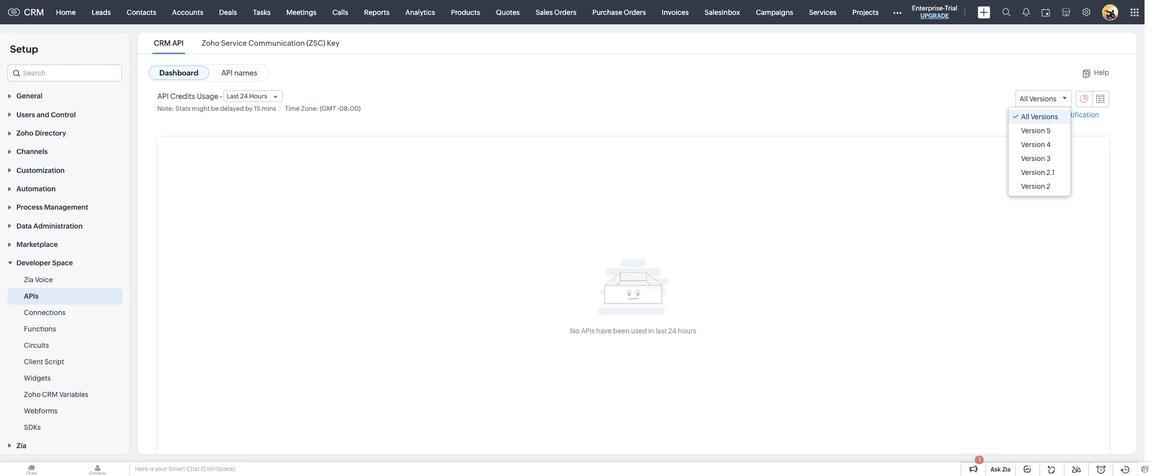 Task type: locate. For each thing, give the bounding box(es) containing it.
note: stats might be delayed by 15 mins
[[157, 105, 276, 113]]

setup
[[10, 43, 38, 55]]

quotes
[[496, 8, 520, 16]]

0 vertical spatial -
[[220, 92, 222, 101]]

calls
[[332, 8, 348, 16]]

zoho left service
[[202, 39, 220, 47]]

your
[[155, 466, 167, 473]]

orders for sales orders
[[554, 8, 576, 16]]

reports
[[364, 8, 389, 16]]

version up version 4 at the right of page
[[1021, 127, 1045, 135]]

1 vertical spatial apis
[[581, 328, 595, 336]]

1 vertical spatial all
[[1021, 113, 1029, 121]]

all inside tree
[[1021, 113, 1029, 121]]

users
[[16, 111, 35, 119]]

0 horizontal spatial apis
[[24, 293, 39, 301]]

crm left home
[[24, 7, 44, 17]]

versions up 'configure'
[[1029, 95, 1057, 103]]

0 vertical spatial apis
[[24, 293, 39, 301]]

1 horizontal spatial orders
[[624, 8, 646, 16]]

1 horizontal spatial 24
[[668, 328, 676, 336]]

analytics link
[[397, 0, 443, 24]]

quotes link
[[488, 0, 528, 24]]

24
[[240, 93, 248, 100], [668, 328, 676, 336]]

time zone: (gmt -08:00)
[[285, 105, 361, 113]]

1 horizontal spatial -
[[337, 105, 339, 113]]

0 vertical spatial zoho
[[202, 39, 220, 47]]

crm for crm
[[24, 7, 44, 17]]

hours
[[678, 328, 696, 336]]

directory
[[35, 129, 66, 137]]

1 vertical spatial crm
[[154, 39, 171, 47]]

version down version 4 at the right of page
[[1021, 155, 1045, 163]]

None field
[[7, 65, 122, 82]]

zia for zia voice
[[24, 277, 34, 284]]

- left last
[[220, 92, 222, 101]]

zia right ask
[[1002, 467, 1011, 474]]

zia left voice
[[24, 277, 34, 284]]

users and control
[[16, 111, 76, 119]]

channels button
[[0, 142, 129, 161]]

ask
[[990, 467, 1001, 474]]

0 vertical spatial 24
[[240, 93, 248, 100]]

2 orders from the left
[[624, 8, 646, 16]]

zoho service communication (zsc) key
[[202, 39, 339, 47]]

1 orders from the left
[[554, 8, 576, 16]]

last
[[227, 93, 239, 100]]

version down version 2.1
[[1021, 183, 1045, 191]]

version
[[1021, 127, 1045, 135], [1021, 141, 1045, 149], [1021, 155, 1045, 163], [1021, 169, 1045, 177], [1021, 183, 1045, 191]]

all versions inside field
[[1020, 95, 1057, 103]]

zoho inside developer space region
[[24, 392, 41, 399]]

zoho down users
[[16, 129, 33, 137]]

0 vertical spatial zia
[[24, 277, 34, 284]]

2 vertical spatial api
[[157, 92, 169, 101]]

webforms
[[24, 408, 58, 416]]

5 version from the top
[[1021, 183, 1045, 191]]

sales orders link
[[528, 0, 584, 24]]

- for (gmt
[[337, 105, 339, 113]]

zia down sdks link
[[16, 442, 26, 450]]

1 vertical spatial zoho
[[16, 129, 33, 137]]

1 vertical spatial 24
[[668, 328, 676, 336]]

orders right purchase
[[624, 8, 646, 16]]

0 vertical spatial api
[[172, 39, 184, 47]]

2 vertical spatial zoho
[[24, 392, 41, 399]]

note:
[[157, 105, 174, 113]]

all versions up version 5
[[1021, 113, 1058, 121]]

key
[[327, 39, 339, 47]]

api up note:
[[157, 92, 169, 101]]

analytics
[[405, 8, 435, 16]]

sdks
[[24, 424, 41, 432]]

purchase
[[592, 8, 622, 16]]

apis
[[24, 293, 39, 301], [581, 328, 595, 336]]

smart
[[168, 466, 185, 473]]

zoho for zoho crm variables
[[24, 392, 41, 399]]

crm inside list
[[154, 39, 171, 47]]

0 horizontal spatial api
[[157, 92, 169, 101]]

0 vertical spatial all
[[1020, 95, 1028, 103]]

0 vertical spatial all versions
[[1020, 95, 1057, 103]]

versions for all versions field
[[1029, 95, 1057, 103]]

general button
[[0, 87, 129, 105]]

invoices link
[[654, 0, 697, 24]]

2 horizontal spatial api
[[221, 69, 233, 77]]

here
[[135, 466, 148, 473]]

All Versions field
[[1016, 91, 1072, 108]]

api names link
[[211, 66, 268, 80]]

Other Modules field
[[887, 4, 908, 20]]

configure notification
[[1027, 111, 1099, 119]]

1 version from the top
[[1021, 127, 1045, 135]]

all versions
[[1020, 95, 1057, 103], [1021, 113, 1058, 121]]

zoho inside dropdown button
[[16, 129, 33, 137]]

signals image
[[1023, 8, 1029, 16]]

space
[[52, 260, 73, 268]]

0 horizontal spatial orders
[[554, 8, 576, 16]]

might
[[192, 105, 210, 113]]

all for all versions field
[[1020, 95, 1028, 103]]

versions inside tree
[[1031, 113, 1058, 121]]

contacts
[[127, 8, 156, 16]]

1 vertical spatial versions
[[1031, 113, 1058, 121]]

zia inside developer space region
[[24, 277, 34, 284]]

api left names
[[221, 69, 233, 77]]

3 version from the top
[[1021, 155, 1045, 163]]

api for api names
[[221, 69, 233, 77]]

2 version from the top
[[1021, 141, 1045, 149]]

service
[[221, 39, 247, 47]]

zoho down widgets
[[24, 392, 41, 399]]

tree
[[1009, 108, 1070, 196]]

crm up dashboard
[[154, 39, 171, 47]]

0 horizontal spatial -
[[220, 92, 222, 101]]

been
[[613, 328, 630, 336]]

channels
[[16, 148, 48, 156]]

no apis have been used in last 24 hours
[[570, 328, 696, 336]]

24 inside the api credits usage - last 24 hours
[[240, 93, 248, 100]]

customization
[[16, 167, 65, 175]]

have
[[596, 328, 612, 336]]

list containing crm api
[[145, 32, 348, 54]]

api inside the api names link
[[221, 69, 233, 77]]

orders right the sales at the left
[[554, 8, 576, 16]]

all
[[1020, 95, 1028, 103], [1021, 113, 1029, 121]]

zoho service communication (zsc) key link
[[200, 39, 341, 47]]

signals element
[[1017, 0, 1035, 24]]

connections
[[24, 309, 66, 317]]

all for tree containing all versions
[[1021, 113, 1029, 121]]

control
[[51, 111, 76, 119]]

0 vertical spatial crm
[[24, 7, 44, 17]]

all inside field
[[1020, 95, 1028, 103]]

version up version 2
[[1021, 169, 1045, 177]]

version down version 5
[[1021, 141, 1045, 149]]

used
[[631, 328, 647, 336]]

versions up 5 at the top of the page
[[1031, 113, 1058, 121]]

all versions up 'configure'
[[1020, 95, 1057, 103]]

apis down zia voice
[[24, 293, 39, 301]]

version for version 3
[[1021, 155, 1045, 163]]

zoho
[[202, 39, 220, 47], [16, 129, 33, 137], [24, 392, 41, 399]]

list
[[145, 32, 348, 54]]

projects
[[852, 8, 879, 16]]

orders
[[554, 8, 576, 16], [624, 8, 646, 16]]

developer space region
[[0, 273, 129, 437]]

invoices
[[662, 8, 689, 16]]

1 horizontal spatial apis
[[581, 328, 595, 336]]

all up 'configure'
[[1020, 95, 1028, 103]]

2 vertical spatial crm
[[42, 392, 58, 399]]

zia inside zia dropdown button
[[16, 442, 26, 450]]

1 vertical spatial api
[[221, 69, 233, 77]]

apis right no
[[581, 328, 595, 336]]

(gmt
[[320, 105, 336, 113]]

2
[[1046, 183, 1050, 191]]

crm
[[24, 7, 44, 17], [154, 39, 171, 47], [42, 392, 58, 399]]

profile image
[[1102, 4, 1118, 20]]

1 vertical spatial zia
[[16, 442, 26, 450]]

zoho crm variables
[[24, 392, 88, 399]]

functions
[[24, 326, 56, 334]]

0 horizontal spatial 24
[[240, 93, 248, 100]]

accounts
[[172, 8, 203, 16]]

process management
[[16, 204, 88, 212]]

- right '(gmt'
[[337, 105, 339, 113]]

api up the dashboard "link"
[[172, 39, 184, 47]]

0 vertical spatial versions
[[1029, 95, 1057, 103]]

services link
[[801, 0, 844, 24]]

4 version from the top
[[1021, 169, 1045, 177]]

versions inside field
[[1029, 95, 1057, 103]]

contacts image
[[66, 463, 129, 477]]

crm up webforms link
[[42, 392, 58, 399]]

calendar image
[[1041, 8, 1050, 16]]

deals link
[[211, 0, 245, 24]]

orders for purchase orders
[[624, 8, 646, 16]]

api credits usage - last 24 hours
[[157, 92, 267, 101]]

marketplace
[[16, 241, 58, 249]]

home
[[56, 8, 76, 16]]

crm api
[[154, 39, 184, 47]]

tree containing all versions
[[1009, 108, 1070, 196]]

zia
[[24, 277, 34, 284], [16, 442, 26, 450], [1002, 467, 1011, 474]]

1 horizontal spatial api
[[172, 39, 184, 47]]

trial
[[945, 4, 957, 12]]

automation
[[16, 185, 56, 193]]

script
[[45, 359, 64, 367]]

-
[[220, 92, 222, 101], [337, 105, 339, 113]]

all up version 5
[[1021, 113, 1029, 121]]

1 vertical spatial -
[[337, 105, 339, 113]]

process management button
[[0, 198, 129, 217]]



Task type: describe. For each thing, give the bounding box(es) containing it.
version for version 2.1
[[1021, 169, 1045, 177]]

meetings link
[[278, 0, 324, 24]]

zoho for zoho service communication (zsc) key
[[202, 39, 220, 47]]

api names
[[221, 69, 257, 77]]

customization button
[[0, 161, 129, 180]]

client script link
[[24, 358, 64, 368]]

search image
[[1002, 8, 1011, 16]]

apis inside developer space region
[[24, 293, 39, 301]]

2 vertical spatial zia
[[1002, 467, 1011, 474]]

search element
[[996, 0, 1017, 24]]

version for version 5
[[1021, 127, 1045, 135]]

dashboard
[[159, 69, 198, 77]]

zoho crm variables link
[[24, 391, 88, 400]]

08:00)
[[339, 105, 361, 113]]

- for usage
[[220, 92, 222, 101]]

zia for zia
[[16, 442, 26, 450]]

version 2.1
[[1021, 169, 1055, 177]]

circuits
[[24, 342, 49, 350]]

accounts link
[[164, 0, 211, 24]]

data administration button
[[0, 217, 129, 235]]

communication
[[248, 39, 305, 47]]

1
[[978, 458, 981, 464]]

zone:
[[301, 105, 318, 113]]

client
[[24, 359, 43, 367]]

ask zia
[[990, 467, 1011, 474]]

widgets link
[[24, 374, 51, 384]]

dashboard link
[[149, 66, 209, 80]]

administration
[[33, 222, 83, 230]]

zoho for zoho directory
[[16, 129, 33, 137]]

salesinbox link
[[697, 0, 748, 24]]

circuits link
[[24, 341, 49, 351]]

widgets
[[24, 375, 51, 383]]

by
[[245, 105, 253, 113]]

crm for crm api
[[154, 39, 171, 47]]

names
[[234, 69, 257, 77]]

version for version 2
[[1021, 183, 1045, 191]]

api for api credits usage - last 24 hours
[[157, 92, 169, 101]]

apis link
[[24, 292, 39, 302]]

products link
[[443, 0, 488, 24]]

sdks link
[[24, 423, 41, 433]]

delayed
[[220, 105, 244, 113]]

leads
[[92, 8, 111, 16]]

here is your smart chat (ctrl+space)
[[135, 466, 235, 473]]

products
[[451, 8, 480, 16]]

projects link
[[844, 0, 887, 24]]

purchase orders
[[592, 8, 646, 16]]

purchase orders link
[[584, 0, 654, 24]]

Search text field
[[8, 65, 121, 81]]

time
[[285, 105, 300, 113]]

usage
[[197, 92, 218, 101]]

3
[[1046, 155, 1051, 163]]

15
[[254, 105, 260, 113]]

calls link
[[324, 0, 356, 24]]

zia voice
[[24, 277, 53, 284]]

(zsc)
[[306, 39, 325, 47]]

version for version 4
[[1021, 141, 1045, 149]]

functions link
[[24, 325, 56, 335]]

(ctrl+space)
[[201, 466, 235, 473]]

zoho directory button
[[0, 124, 129, 142]]

no
[[570, 328, 580, 336]]

chats image
[[0, 463, 63, 477]]

webforms link
[[24, 407, 58, 417]]

upgrade
[[920, 12, 949, 19]]

chat
[[186, 466, 200, 473]]

home link
[[48, 0, 84, 24]]

users and control button
[[0, 105, 129, 124]]

versions for tree containing all versions
[[1031, 113, 1058, 121]]

developer space
[[16, 260, 73, 268]]

reports link
[[356, 0, 397, 24]]

and
[[37, 111, 49, 119]]

5
[[1046, 127, 1051, 135]]

voice
[[35, 277, 53, 284]]

crm inside developer space region
[[42, 392, 58, 399]]

zoho directory
[[16, 129, 66, 137]]

in
[[648, 328, 654, 336]]

campaigns
[[756, 8, 793, 16]]

automation button
[[0, 180, 129, 198]]

enterprise-
[[912, 4, 945, 12]]

services
[[809, 8, 837, 16]]

sales
[[536, 8, 553, 16]]

last
[[656, 328, 667, 336]]

create menu image
[[978, 6, 990, 18]]

marketplace button
[[0, 235, 129, 254]]

meetings
[[286, 8, 317, 16]]

be
[[211, 105, 219, 113]]

create menu element
[[972, 0, 996, 24]]

1 vertical spatial all versions
[[1021, 113, 1058, 121]]

salesinbox
[[705, 8, 740, 16]]

profile element
[[1096, 0, 1124, 24]]

contacts link
[[119, 0, 164, 24]]

variables
[[59, 392, 88, 399]]

deals
[[219, 8, 237, 16]]



Task type: vqa. For each thing, say whether or not it's contained in the screenshot.
Data Model LINK
no



